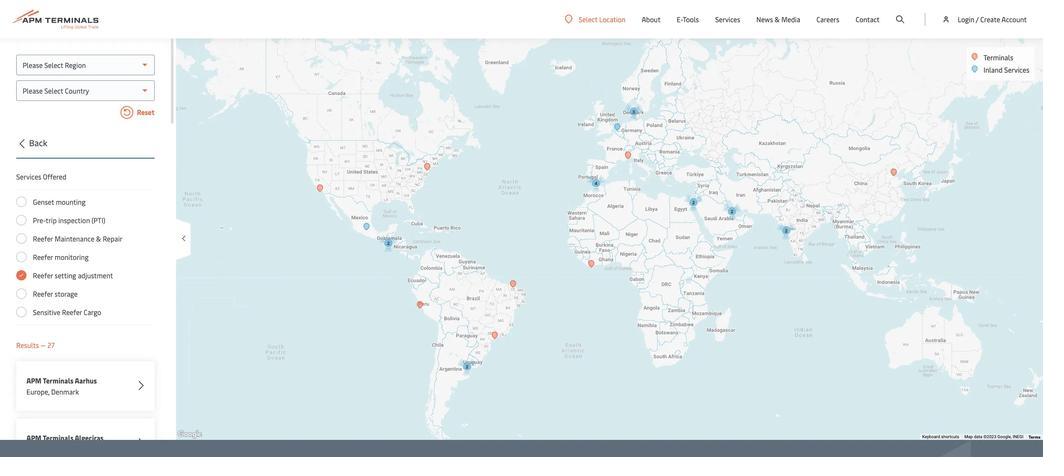 Task type: vqa. For each thing, say whether or not it's contained in the screenshot.
the Pre-trip inspection (PTI)
yes



Task type: locate. For each thing, give the bounding box(es) containing it.
—
[[41, 340, 46, 350]]

results
[[16, 340, 39, 350]]

select location button
[[565, 14, 626, 24]]

apm for apm terminals algeciras
[[27, 433, 41, 442]]

2 apm from the top
[[27, 433, 41, 442]]

google,
[[998, 434, 1012, 439]]

(pti)
[[92, 215, 105, 225]]

1 horizontal spatial &
[[775, 15, 780, 24]]

services right tools
[[716, 15, 741, 24]]

apm inside apm terminals aarhus europe, denmark
[[27, 376, 41, 385]]

1 vertical spatial apm
[[27, 433, 41, 442]]

inegi
[[1013, 434, 1024, 439]]

2
[[692, 200, 695, 205], [731, 209, 733, 214], [785, 228, 788, 233], [387, 240, 390, 246], [466, 364, 468, 369]]

2 vertical spatial services
[[16, 172, 41, 181]]

genset mounting
[[33, 197, 86, 206]]

adjustment
[[78, 271, 113, 280]]

0 horizontal spatial services
[[16, 172, 41, 181]]

offered
[[43, 172, 66, 181]]

& inside popup button
[[775, 15, 780, 24]]

1 apm from the top
[[27, 376, 41, 385]]

reefer for reefer monitoring
[[33, 252, 53, 262]]

about button
[[642, 0, 661, 38]]

©2023
[[984, 434, 997, 439]]

trip
[[46, 215, 57, 225]]

0 vertical spatial &
[[775, 15, 780, 24]]

reefer down storage at the left bottom of page
[[62, 307, 82, 317]]

sensitive
[[33, 307, 60, 317]]

reefer right reefer setting adjustment radio
[[33, 271, 53, 280]]

services right inland
[[1005, 65, 1030, 74]]

2 vertical spatial terminals
[[43, 433, 73, 442]]

1 horizontal spatial services
[[716, 15, 741, 24]]

terminals up denmark
[[43, 376, 73, 385]]

reefer maintenance & repair
[[33, 234, 122, 243]]

terminals up inland
[[984, 53, 1014, 62]]

apm
[[27, 376, 41, 385], [27, 433, 41, 442]]

services left offered
[[16, 172, 41, 181]]

& right news
[[775, 15, 780, 24]]

2 horizontal spatial services
[[1005, 65, 1030, 74]]

denmark
[[51, 387, 79, 396]]

contact button
[[856, 0, 880, 38]]

data
[[974, 434, 983, 439]]

inspection
[[58, 215, 90, 225]]

services
[[716, 15, 741, 24], [1005, 65, 1030, 74], [16, 172, 41, 181]]

reefer down pre-
[[33, 234, 53, 243]]

reefer right reefer monitoring option
[[33, 252, 53, 262]]

0 vertical spatial services
[[716, 15, 741, 24]]

terminals left algeciras
[[43, 433, 73, 442]]

login
[[958, 15, 975, 24]]

reefer
[[33, 234, 53, 243], [33, 252, 53, 262], [33, 271, 53, 280], [33, 289, 53, 298], [62, 307, 82, 317]]

1 vertical spatial &
[[96, 234, 101, 243]]

keyboard shortcuts
[[923, 434, 960, 439]]

select location
[[579, 14, 626, 24]]

reefer monitoring
[[33, 252, 89, 262]]

0 vertical spatial apm
[[27, 376, 41, 385]]

&
[[775, 15, 780, 24], [96, 234, 101, 243]]

reefer up "sensitive"
[[33, 289, 53, 298]]

back button
[[14, 136, 155, 159]]

Reefer setting adjustment radio
[[16, 270, 27, 280]]

0 vertical spatial terminals
[[984, 53, 1014, 62]]

& left repair
[[96, 234, 101, 243]]

setting
[[55, 271, 76, 280]]

keyboard shortcuts button
[[923, 434, 960, 440]]

careers
[[817, 15, 840, 24]]

inland
[[984, 65, 1003, 74]]

terminals
[[984, 53, 1014, 62], [43, 376, 73, 385], [43, 433, 73, 442]]

results — 27
[[16, 340, 55, 350]]

reset button
[[16, 106, 155, 121]]

Reefer monitoring radio
[[16, 252, 27, 262]]

Genset mounting radio
[[16, 197, 27, 207]]

terminals inside apm terminals aarhus europe, denmark
[[43, 376, 73, 385]]

e-
[[677, 15, 683, 24]]

1 vertical spatial terminals
[[43, 376, 73, 385]]

services for services offered
[[16, 172, 41, 181]]



Task type: describe. For each thing, give the bounding box(es) containing it.
create
[[981, 15, 1001, 24]]

terminals for algeciras
[[43, 433, 73, 442]]

services offered
[[16, 172, 66, 181]]

terms
[[1029, 434, 1041, 440]]

sensitive reefer cargo
[[33, 307, 101, 317]]

about
[[642, 15, 661, 24]]

e-tools
[[677, 15, 699, 24]]

apm terminals algeciras
[[27, 433, 104, 442]]

reefer for reefer storage
[[33, 289, 53, 298]]

Reefer storage radio
[[16, 289, 27, 299]]

e-tools button
[[677, 0, 699, 38]]

/
[[976, 15, 979, 24]]

map data ©2023 google, inegi
[[965, 434, 1024, 439]]

genset
[[33, 197, 54, 206]]

1 vertical spatial services
[[1005, 65, 1030, 74]]

map region
[[171, 0, 1044, 457]]

apm terminals aarhus europe, denmark
[[27, 376, 97, 396]]

contact
[[856, 15, 880, 24]]

news & media
[[757, 15, 801, 24]]

news
[[757, 15, 773, 24]]

services button
[[716, 0, 741, 38]]

cargo
[[84, 307, 101, 317]]

services for services
[[716, 15, 741, 24]]

back
[[29, 137, 47, 148]]

monitoring
[[55, 252, 89, 262]]

map
[[965, 434, 973, 439]]

aarhus
[[75, 376, 97, 385]]

pre-
[[33, 215, 46, 225]]

tools
[[683, 15, 699, 24]]

europe,
[[27, 387, 50, 396]]

Sensitive Reefer Cargo radio
[[16, 307, 27, 317]]

27
[[47, 340, 55, 350]]

reefer for reefer setting adjustment
[[33, 271, 53, 280]]

inland services
[[984, 65, 1030, 74]]

news & media button
[[757, 0, 801, 38]]

apm for apm terminals aarhus europe, denmark
[[27, 376, 41, 385]]

Reefer Maintenance & Repair radio
[[16, 233, 27, 244]]

reset
[[135, 107, 155, 117]]

Pre-trip inspection (PTI) radio
[[16, 215, 27, 225]]

maintenance
[[55, 234, 94, 243]]

repair
[[103, 234, 122, 243]]

select
[[579, 14, 598, 24]]

media
[[782, 15, 801, 24]]

careers button
[[817, 0, 840, 38]]

reefer storage
[[33, 289, 78, 298]]

google image
[[176, 429, 204, 440]]

apm terminals algeciras link
[[16, 419, 155, 457]]

4
[[595, 181, 597, 186]]

storage
[[55, 289, 78, 298]]

shortcuts
[[942, 434, 960, 439]]

mounting
[[56, 197, 86, 206]]

terms link
[[1029, 434, 1041, 440]]

3
[[632, 109, 635, 114]]

location
[[599, 14, 626, 24]]

reefer setting adjustment
[[33, 271, 113, 280]]

algeciras
[[75, 433, 104, 442]]

login / create account link
[[942, 0, 1027, 38]]

account
[[1002, 15, 1027, 24]]

login / create account
[[958, 15, 1027, 24]]

keyboard
[[923, 434, 941, 439]]

terminals for aarhus
[[43, 376, 73, 385]]

pre-trip inspection (pti)
[[33, 215, 105, 225]]

0 horizontal spatial &
[[96, 234, 101, 243]]

reefer for reefer maintenance & repair
[[33, 234, 53, 243]]



